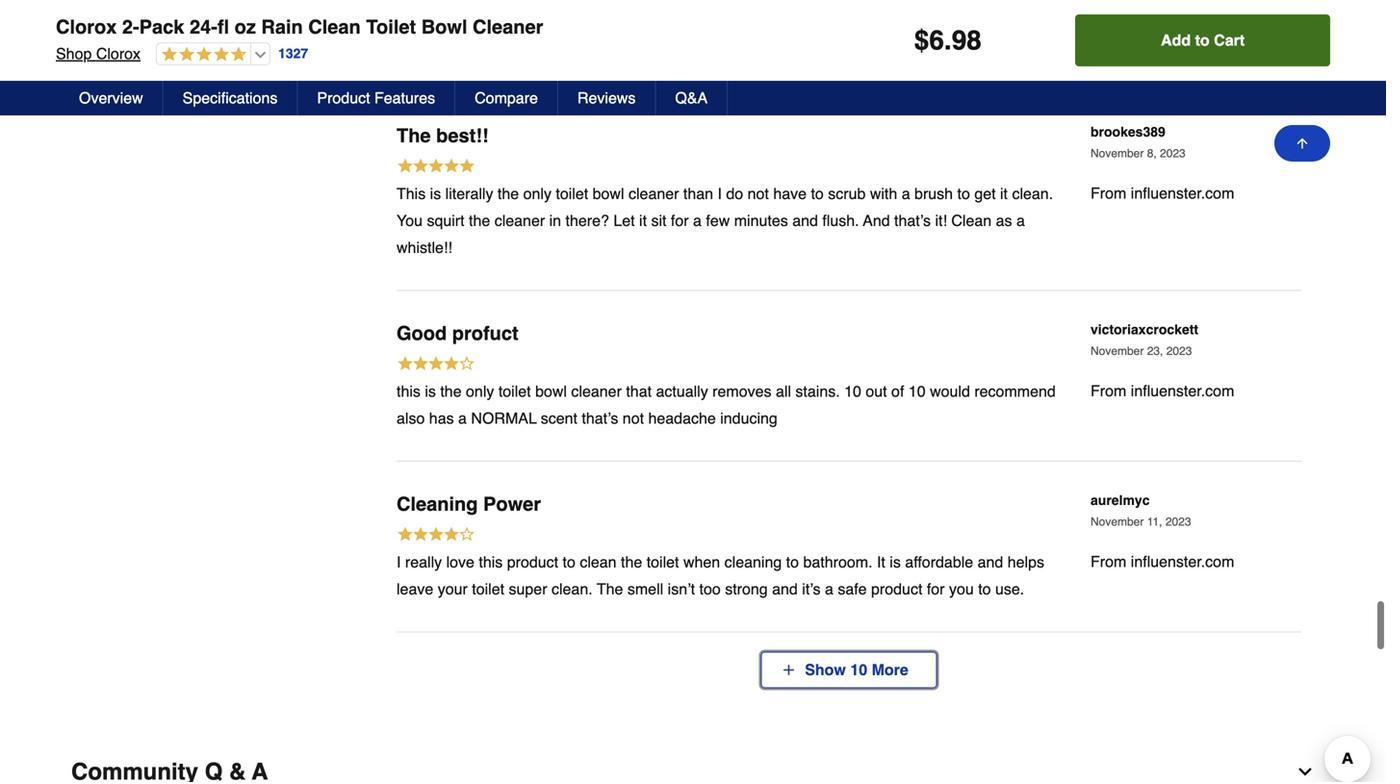 Task type: vqa. For each thing, say whether or not it's contained in the screenshot.


Task type: locate. For each thing, give the bounding box(es) containing it.
the
[[572, 14, 593, 32], [498, 185, 519, 203], [469, 212, 490, 230], [440, 383, 462, 401], [621, 554, 642, 571]]

the up 5 stars image
[[397, 125, 431, 147]]

0 vertical spatial is
[[430, 185, 441, 203]]

this right love
[[479, 554, 503, 571]]

0 vertical spatial november
[[1091, 147, 1144, 160]]

specifications button
[[163, 81, 298, 116]]

toilet inside this is literally the only toilet bowl cleaner than i do not have to scrub with a brush to get it clean. you squirt the cleaner in there? let it sit for a few minutes and flush.  and that's it!  clean as a whistle!!
[[556, 185, 588, 203]]

1 vertical spatial the
[[597, 581, 623, 598]]

1 vertical spatial bowl
[[535, 383, 567, 401]]

this inside 'i fight my toilet and its rust. i have very hard water. i use this on my sink and shower area too. i find it may not remove all the stain but it really does take off a layer making it feel so much better in there!'
[[782, 0, 806, 5]]

the up has
[[440, 383, 462, 401]]

2 vertical spatial november
[[1091, 516, 1144, 529]]

2 vertical spatial from influenster.com
[[1091, 553, 1234, 571]]

shop clorox
[[56, 45, 141, 63]]

november for good profuct
[[1091, 345, 1144, 358]]

2023 inside aurelmyc november 11, 2023
[[1166, 516, 1191, 529]]

a right it's
[[825, 581, 834, 598]]

water.
[[699, 0, 740, 5]]

is for the
[[430, 185, 441, 203]]

0 vertical spatial really
[[672, 14, 709, 32]]

have up stain
[[593, 0, 626, 5]]

clorox up shop clorox
[[56, 16, 117, 38]]

3 november from the top
[[1091, 516, 1144, 529]]

sit
[[651, 212, 667, 230]]

area
[[972, 0, 1003, 5]]

1 horizontal spatial in
[[549, 212, 561, 230]]

1 vertical spatial 4 stars image
[[397, 526, 476, 546]]

1 horizontal spatial for
[[927, 581, 945, 598]]

i up leave
[[397, 554, 401, 571]]

clean.
[[1012, 185, 1053, 203], [552, 581, 593, 598]]

23,
[[1147, 345, 1163, 358]]

let
[[614, 212, 635, 230]]

5 stars image
[[397, 157, 476, 178]]

november inside brookes389 november 8, 2023
[[1091, 147, 1144, 160]]

this is the only toilet bowl cleaner that actually removes all stains. 10 out of 10 would recommend also has a normal scent that's not headache inducing
[[397, 383, 1056, 428]]

0 vertical spatial from
[[1091, 184, 1127, 202]]

i left do
[[718, 185, 722, 203]]

in
[[397, 41, 409, 59], [549, 212, 561, 230]]

for right sit
[[671, 212, 689, 230]]

3 influenster.com from the top
[[1131, 553, 1234, 571]]

in left there?
[[549, 212, 561, 230]]

2 vertical spatial cleaner
[[571, 383, 622, 401]]

to left clean
[[563, 554, 576, 571]]

toilet up there?
[[556, 185, 588, 203]]

0 horizontal spatial have
[[593, 0, 626, 5]]

1 vertical spatial this
[[397, 383, 421, 401]]

.
[[944, 25, 952, 56]]

1 vertical spatial in
[[549, 212, 561, 230]]

add to cart
[[1161, 31, 1245, 49]]

2023 for cleaning power
[[1166, 516, 1191, 529]]

$ 6 . 98
[[914, 25, 982, 56]]

1 vertical spatial product
[[871, 581, 923, 598]]

0 vertical spatial for
[[671, 212, 689, 230]]

from for good profuct
[[1091, 382, 1127, 400]]

4 stars image down good
[[397, 355, 476, 376]]

1 vertical spatial only
[[466, 383, 494, 401]]

out
[[866, 383, 887, 401]]

24-
[[190, 16, 217, 38]]

cleaner left that
[[571, 383, 622, 401]]

isn't
[[668, 581, 695, 598]]

from
[[1091, 184, 1127, 202], [1091, 382, 1127, 400], [1091, 553, 1127, 571]]

aurelmyc
[[1091, 493, 1150, 508]]

not inside the this is the only toilet bowl cleaner that actually removes all stains. 10 out of 10 would recommend also has a normal scent that's not headache inducing
[[623, 410, 644, 428]]

too.
[[1007, 0, 1033, 5]]

take
[[751, 14, 780, 32]]

that's inside this is literally the only toilet bowl cleaner than i do not have to scrub with a brush to get it clean. you squirt the cleaner in there? let it sit for a few minutes and flush.  and that's it!  clean as a whistle!!
[[894, 212, 931, 230]]

when
[[683, 554, 720, 571]]

from influenster.com
[[1091, 184, 1234, 202], [1091, 382, 1234, 400], [1091, 553, 1234, 571]]

4 stars image
[[397, 355, 476, 376], [397, 526, 476, 546]]

for left 'you'
[[927, 581, 945, 598]]

1 vertical spatial from influenster.com
[[1091, 382, 1234, 400]]

all inside the this is the only toilet bowl cleaner that actually removes all stains. 10 out of 10 would recommend also has a normal scent that's not headache inducing
[[776, 383, 791, 401]]

chevron down image
[[1296, 763, 1315, 782]]

i right rust.
[[584, 0, 588, 5]]

1 vertical spatial influenster.com
[[1131, 382, 1234, 400]]

2023 for good profuct
[[1166, 345, 1192, 358]]

from influenster.com for cleaning power
[[1091, 553, 1234, 571]]

2 from from the top
[[1091, 382, 1127, 400]]

have up the "minutes"
[[773, 185, 807, 203]]

a right has
[[458, 410, 467, 428]]

0 vertical spatial that's
[[894, 212, 931, 230]]

november down brookes389
[[1091, 147, 1144, 160]]

toilet up may
[[463, 0, 496, 5]]

2023 right 11,
[[1166, 516, 1191, 529]]

really
[[672, 14, 709, 32], [405, 554, 442, 571]]

3 from from the top
[[1091, 553, 1127, 571]]

0 horizontal spatial product
[[507, 554, 558, 571]]

from down victoriaxcrockett november 23, 2023 on the right top
[[1091, 382, 1127, 400]]

does
[[713, 14, 747, 32]]

4 stars image down cleaning
[[397, 526, 476, 546]]

it
[[877, 554, 885, 571]]

clean inside this is literally the only toilet bowl cleaner than i do not have to scrub with a brush to get it clean. you squirt the cleaner in there? let it sit for a few minutes and flush.  and that's it!  clean as a whistle!!
[[951, 212, 992, 230]]

1 4 stars image from the top
[[397, 355, 476, 376]]

1 horizontal spatial this
[[479, 554, 503, 571]]

1 vertical spatial 2023
[[1166, 345, 1192, 358]]

0 vertical spatial clean
[[308, 16, 361, 38]]

1 horizontal spatial clean
[[951, 212, 992, 230]]

influenster.com for the best!!
[[1131, 184, 1234, 202]]

0 vertical spatial not
[[471, 14, 492, 32]]

bowl up 'let' on the top left
[[593, 185, 624, 203]]

1 vertical spatial is
[[425, 383, 436, 401]]

0 horizontal spatial cleaner
[[494, 212, 545, 230]]

and
[[500, 0, 526, 5], [888, 0, 914, 5], [792, 212, 818, 230], [978, 554, 1003, 571], [772, 581, 798, 598]]

1 influenster.com from the top
[[1131, 184, 1234, 202]]

this up also
[[397, 383, 421, 401]]

0 horizontal spatial for
[[671, 212, 689, 230]]

stains.
[[796, 383, 840, 401]]

product up super
[[507, 554, 558, 571]]

2 4 stars image from the top
[[397, 526, 476, 546]]

this up off
[[782, 0, 806, 5]]

add to cart button
[[1075, 14, 1330, 66]]

november for the best!!
[[1091, 147, 1144, 160]]

and inside this is literally the only toilet bowl cleaner than i do not have to scrub with a brush to get it clean. you squirt the cleaner in there? let it sit for a few minutes and flush.  and that's it!  clean as a whistle!!
[[792, 212, 818, 230]]

reviews button
[[558, 81, 656, 116]]

to left the scrub
[[811, 185, 824, 203]]

1 vertical spatial from
[[1091, 382, 1127, 400]]

1 horizontal spatial bowl
[[593, 185, 624, 203]]

i inside i really love this product to clean the toilet when cleaning to bathroom. it is affordable and helps leave your toilet super clean. the smell isn't too strong and it's a safe product for you to use.
[[397, 554, 401, 571]]

0 vertical spatial only
[[523, 185, 552, 203]]

my up may
[[439, 0, 459, 5]]

hard
[[664, 0, 694, 5]]

the inside 'i fight my toilet and its rust. i have very hard water. i use this on my sink and shower area too. i find it may not remove all the stain but it really does take off a layer making it feel so much better in there!'
[[572, 14, 593, 32]]

have inside 'i fight my toilet and its rust. i have very hard water. i use this on my sink and shower area too. i find it may not remove all the stain but it really does take off a layer making it feel so much better in there!'
[[593, 0, 626, 5]]

is inside the this is the only toilet bowl cleaner that actually removes all stains. 10 out of 10 would recommend also has a normal scent that's not headache inducing
[[425, 383, 436, 401]]

0 horizontal spatial bowl
[[535, 383, 567, 401]]

0 vertical spatial from influenster.com
[[1091, 184, 1234, 202]]

from influenster.com down 23,
[[1091, 382, 1234, 400]]

bowl up 'scent'
[[535, 383, 567, 401]]

not
[[471, 14, 492, 32], [748, 185, 769, 203], [623, 410, 644, 428]]

influenster.com
[[1131, 184, 1234, 202], [1131, 382, 1234, 400], [1131, 553, 1234, 571]]

1 from from the top
[[1091, 184, 1127, 202]]

rust.
[[550, 0, 580, 5]]

to right add
[[1195, 31, 1210, 49]]

0 vertical spatial clean.
[[1012, 185, 1053, 203]]

shop
[[56, 45, 92, 63]]

1 vertical spatial november
[[1091, 345, 1144, 358]]

bowl inside this is literally the only toilet bowl cleaner than i do not have to scrub with a brush to get it clean. you squirt the cleaner in there? let it sit for a few minutes and flush.  and that's it!  clean as a whistle!!
[[593, 185, 624, 203]]

2 november from the top
[[1091, 345, 1144, 358]]

i inside this is literally the only toilet bowl cleaner than i do not have to scrub with a brush to get it clean. you squirt the cleaner in there? let it sit for a few minutes and flush.  and that's it!  clean as a whistle!!
[[718, 185, 722, 203]]

much
[[972, 14, 1009, 32]]

1 vertical spatial not
[[748, 185, 769, 203]]

clean. up as
[[1012, 185, 1053, 203]]

that's right 'scent'
[[582, 410, 618, 428]]

it right but
[[660, 14, 668, 32]]

bowl
[[593, 185, 624, 203], [535, 383, 567, 401]]

0 vertical spatial have
[[593, 0, 626, 5]]

too
[[699, 581, 721, 598]]

has
[[429, 410, 454, 428]]

0 vertical spatial 2023
[[1160, 147, 1186, 160]]

4 stars image for good
[[397, 355, 476, 376]]

i left use
[[744, 0, 748, 5]]

really inside i really love this product to clean the toilet when cleaning to bathroom. it is affordable and helps leave your toilet super clean. the smell isn't too strong and it's a safe product for you to use.
[[405, 554, 442, 571]]

0 vertical spatial the
[[397, 125, 431, 147]]

10 right of
[[909, 383, 926, 401]]

aurelmyc november 11, 2023
[[1091, 493, 1191, 529]]

this is literally the only toilet bowl cleaner than i do not have to scrub with a brush to get it clean. you squirt the cleaner in there? let it sit for a few minutes and flush.  and that's it!  clean as a whistle!!
[[397, 185, 1053, 257]]

all left "stains."
[[776, 383, 791, 401]]

1 vertical spatial really
[[405, 554, 442, 571]]

is inside this is literally the only toilet bowl cleaner than i do not have to scrub with a brush to get it clean. you squirt the cleaner in there? let it sit for a few minutes and flush.  and that's it!  clean as a whistle!!
[[430, 185, 441, 203]]

of
[[891, 383, 904, 401]]

1 horizontal spatial not
[[623, 410, 644, 428]]

scrub
[[828, 185, 866, 203]]

0 horizontal spatial really
[[405, 554, 442, 571]]

0 vertical spatial 4 stars image
[[397, 355, 476, 376]]

influenster.com for good profuct
[[1131, 382, 1234, 400]]

from down brookes389 november 8, 2023 at top
[[1091, 184, 1127, 202]]

0 horizontal spatial my
[[439, 0, 459, 5]]

q&a button
[[656, 81, 728, 116]]

1 vertical spatial clean
[[951, 212, 992, 230]]

1 vertical spatial that's
[[582, 410, 618, 428]]

2 influenster.com from the top
[[1131, 382, 1234, 400]]

from for the best!!
[[1091, 184, 1127, 202]]

reviews
[[577, 89, 636, 107]]

1 from influenster.com from the top
[[1091, 184, 1234, 202]]

1 vertical spatial all
[[776, 383, 791, 401]]

the best!!
[[397, 125, 489, 147]]

1 vertical spatial cleaner
[[494, 212, 545, 230]]

very
[[630, 0, 659, 5]]

clean
[[308, 16, 361, 38], [951, 212, 992, 230]]

1 november from the top
[[1091, 147, 1144, 160]]

is right it
[[890, 554, 901, 571]]

toilet inside the this is the only toilet bowl cleaner that actually removes all stains. 10 out of 10 would recommend also has a normal scent that's not headache inducing
[[498, 383, 531, 401]]

clean right rain
[[308, 16, 361, 38]]

product
[[317, 89, 370, 107]]

not down that
[[623, 410, 644, 428]]

2 horizontal spatial this
[[782, 0, 806, 5]]

from for cleaning power
[[1091, 553, 1127, 571]]

2 vertical spatial 2023
[[1166, 516, 1191, 529]]

cleaning
[[397, 493, 478, 516]]

0 horizontal spatial the
[[397, 125, 431, 147]]

not right may
[[471, 14, 492, 32]]

1 horizontal spatial my
[[831, 0, 852, 5]]

that
[[626, 383, 652, 401]]

0 vertical spatial in
[[397, 41, 409, 59]]

from influenster.com down 8,
[[1091, 184, 1234, 202]]

not right do
[[748, 185, 769, 203]]

specifications
[[183, 89, 278, 107]]

1 horizontal spatial that's
[[894, 212, 931, 230]]

to
[[1195, 31, 1210, 49], [811, 185, 824, 203], [957, 185, 970, 203], [563, 554, 576, 571], [786, 554, 799, 571], [978, 581, 991, 598]]

clean. inside i really love this product to clean the toilet when cleaning to bathroom. it is affordable and helps leave your toilet super clean. the smell isn't too strong and it's a safe product for you to use.
[[552, 581, 593, 598]]

clorox down 2-
[[96, 45, 141, 63]]

show 10 more
[[789, 661, 909, 679]]

november
[[1091, 147, 1144, 160], [1091, 345, 1144, 358], [1091, 516, 1144, 529]]

2 vertical spatial this
[[479, 554, 503, 571]]

in inside 'i fight my toilet and its rust. i have very hard water. i use this on my sink and shower area too. i find it may not remove all the stain but it really does take off a layer making it feel so much better in there!'
[[397, 41, 409, 59]]

only right literally
[[523, 185, 552, 203]]

november down victoriaxcrockett
[[1091, 345, 1144, 358]]

cleaner inside the this is the only toilet bowl cleaner that actually removes all stains. 10 out of 10 would recommend also has a normal scent that's not headache inducing
[[571, 383, 622, 401]]

really up leave
[[405, 554, 442, 571]]

0 horizontal spatial that's
[[582, 410, 618, 428]]

a right off
[[806, 14, 814, 32]]

it right get
[[1000, 185, 1008, 203]]

product down it
[[871, 581, 923, 598]]

stain
[[598, 14, 630, 32]]

love
[[446, 554, 474, 571]]

0 horizontal spatial this
[[397, 383, 421, 401]]

0 horizontal spatial clean.
[[552, 581, 593, 598]]

toilet up normal at the bottom of page
[[498, 383, 531, 401]]

pack
[[139, 16, 184, 38]]

get
[[974, 185, 996, 203]]

literally
[[445, 185, 493, 203]]

4.7 stars image
[[157, 46, 246, 64]]

1 horizontal spatial all
[[776, 383, 791, 401]]

1 horizontal spatial product
[[871, 581, 923, 598]]

clean. down clean
[[552, 581, 593, 598]]

2023
[[1160, 147, 1186, 160], [1166, 345, 1192, 358], [1166, 516, 1191, 529]]

0 vertical spatial influenster.com
[[1131, 184, 1234, 202]]

that's left the "it!"
[[894, 212, 931, 230]]

remove
[[497, 14, 548, 32]]

use.
[[995, 581, 1024, 598]]

and left flush.
[[792, 212, 818, 230]]

1 vertical spatial have
[[773, 185, 807, 203]]

best!!
[[436, 125, 489, 147]]

from down aurelmyc november 11, 2023
[[1091, 553, 1127, 571]]

all down rust.
[[552, 14, 568, 32]]

not inside 'i fight my toilet and its rust. i have very hard water. i use this on my sink and shower area too. i find it may not remove all the stain but it really does take off a layer making it feel so much better in there!'
[[471, 14, 492, 32]]

2 horizontal spatial cleaner
[[629, 185, 679, 203]]

november down aurelmyc
[[1091, 516, 1144, 529]]

from influenster.com down 11,
[[1091, 553, 1234, 571]]

is right 'this'
[[430, 185, 441, 203]]

0 horizontal spatial in
[[397, 41, 409, 59]]

1 vertical spatial clorox
[[96, 45, 141, 63]]

is up has
[[425, 383, 436, 401]]

the down rust.
[[572, 14, 593, 32]]

2 vertical spatial is
[[890, 554, 901, 571]]

2023 inside brookes389 november 8, 2023
[[1160, 147, 1186, 160]]

clorox
[[56, 16, 117, 38], [96, 45, 141, 63]]

clorox 2-pack 24-fl oz rain clean toilet bowl cleaner
[[56, 16, 543, 38]]

to right cleaning
[[786, 554, 799, 571]]

2023 inside victoriaxcrockett november 23, 2023
[[1166, 345, 1192, 358]]

this inside the this is the only toilet bowl cleaner that actually removes all stains. 10 out of 10 would recommend also has a normal scent that's not headache inducing
[[397, 383, 421, 401]]

1 horizontal spatial only
[[523, 185, 552, 203]]

the down literally
[[469, 212, 490, 230]]

my up 'layer'
[[831, 0, 852, 5]]

1 vertical spatial for
[[927, 581, 945, 598]]

influenster.com down 8,
[[1131, 184, 1234, 202]]

cleaner left there?
[[494, 212, 545, 230]]

a inside the this is the only toilet bowl cleaner that actually removes all stains. 10 out of 10 would recommend also has a normal scent that's not headache inducing
[[458, 410, 467, 428]]

1 horizontal spatial cleaner
[[571, 383, 622, 401]]

0 horizontal spatial not
[[471, 14, 492, 32]]

a right as
[[1016, 212, 1025, 230]]

0 vertical spatial all
[[552, 14, 568, 32]]

1 vertical spatial clean.
[[552, 581, 593, 598]]

scent
[[541, 410, 578, 428]]

2023 for the best!!
[[1160, 147, 1186, 160]]

only up normal at the bottom of page
[[466, 383, 494, 401]]

in inside this is literally the only toilet bowl cleaner than i do not have to scrub with a brush to get it clean. you squirt the cleaner in there? let it sit for a few minutes and flush.  and that's it!  clean as a whistle!!
[[549, 212, 561, 230]]

sink
[[856, 0, 884, 5]]

cleaner up sit
[[629, 185, 679, 203]]

toilet up 'smell'
[[647, 554, 679, 571]]

1 horizontal spatial clean.
[[1012, 185, 1053, 203]]

0 vertical spatial product
[[507, 554, 558, 571]]

good
[[397, 323, 447, 345]]

the up 'smell'
[[621, 554, 642, 571]]

show
[[797, 661, 838, 679]]

it left sit
[[639, 212, 647, 230]]

2023 right 23,
[[1166, 345, 1192, 358]]

as
[[996, 212, 1012, 230]]

find
[[397, 14, 421, 32]]

feel
[[922, 14, 947, 32]]

2 vertical spatial influenster.com
[[1131, 553, 1234, 571]]

influenster.com down 11,
[[1131, 553, 1234, 571]]

0 vertical spatial bowl
[[593, 185, 624, 203]]

4 stars image for cleaning
[[397, 526, 476, 546]]

the down clean
[[597, 581, 623, 598]]

november inside victoriaxcrockett november 23, 2023
[[1091, 345, 1144, 358]]

0 horizontal spatial all
[[552, 14, 568, 32]]

1 horizontal spatial really
[[672, 14, 709, 32]]

there?
[[566, 212, 609, 230]]

3 from influenster.com from the top
[[1091, 553, 1234, 571]]

i left the fight
[[397, 0, 401, 5]]

0 vertical spatial this
[[782, 0, 806, 5]]

2 horizontal spatial not
[[748, 185, 769, 203]]

1 horizontal spatial the
[[597, 581, 623, 598]]

in down toilet
[[397, 41, 409, 59]]

2023 right 8,
[[1160, 147, 1186, 160]]

0 vertical spatial cleaner
[[629, 185, 679, 203]]

0 horizontal spatial only
[[466, 383, 494, 401]]

1 horizontal spatial have
[[773, 185, 807, 203]]

2 vertical spatial not
[[623, 410, 644, 428]]

q&a
[[675, 89, 708, 107]]

2 vertical spatial from
[[1091, 553, 1127, 571]]

november inside aurelmyc november 11, 2023
[[1091, 516, 1144, 529]]

that's
[[894, 212, 931, 230], [582, 410, 618, 428]]

normal
[[471, 410, 537, 428]]

influenster.com down 23,
[[1131, 382, 1234, 400]]

only inside the this is the only toilet bowl cleaner that actually removes all stains. 10 out of 10 would recommend also has a normal scent that's not headache inducing
[[466, 383, 494, 401]]

0 horizontal spatial clean
[[308, 16, 361, 38]]

features
[[374, 89, 435, 107]]

really down hard
[[672, 14, 709, 32]]

2 from influenster.com from the top
[[1091, 382, 1234, 400]]

clean down get
[[951, 212, 992, 230]]

bowl inside the this is the only toilet bowl cleaner that actually removes all stains. 10 out of 10 would recommend also has a normal scent that's not headache inducing
[[535, 383, 567, 401]]

a left few
[[693, 212, 702, 230]]

for inside this is literally the only toilet bowl cleaner than i do not have to scrub with a brush to get it clean. you squirt the cleaner in there? let it sit for a few minutes and flush.  and that's it!  clean as a whistle!!
[[671, 212, 689, 230]]



Task type: describe. For each thing, give the bounding box(es) containing it.
fl
[[217, 16, 229, 38]]

$
[[914, 25, 929, 56]]

and up making
[[888, 0, 914, 5]]

1 my from the left
[[439, 0, 459, 5]]

layer
[[818, 14, 852, 32]]

would
[[930, 383, 970, 401]]

the right literally
[[498, 185, 519, 203]]

toilet inside 'i fight my toilet and its rust. i have very hard water. i use this on my sink and shower area too. i find it may not remove all the stain but it really does take off a layer making it feel so much better in there!'
[[463, 0, 496, 5]]

it left feel
[[910, 14, 918, 32]]

add
[[1161, 31, 1191, 49]]

november for cleaning power
[[1091, 516, 1144, 529]]

i really love this product to clean the toilet when cleaning to bathroom. it is affordable and helps leave your toilet super clean. the smell isn't too strong and it's a safe product for you to use.
[[397, 554, 1044, 598]]

to inside button
[[1195, 31, 1210, 49]]

whistle!!
[[397, 239, 452, 257]]

rain
[[261, 16, 303, 38]]

brush
[[915, 185, 953, 203]]

also
[[397, 410, 425, 428]]

brookes389
[[1091, 124, 1166, 140]]

affordable
[[905, 554, 973, 571]]

2 my from the left
[[831, 0, 852, 5]]

safe
[[838, 581, 867, 598]]

minutes
[[734, 212, 788, 230]]

may
[[438, 14, 467, 32]]

smell
[[627, 581, 663, 598]]

a inside i really love this product to clean the toilet when cleaning to bathroom. it is affordable and helps leave your toilet super clean. the smell isn't too strong and it's a safe product for you to use.
[[825, 581, 834, 598]]

power
[[483, 493, 541, 516]]

you
[[397, 212, 423, 230]]

really inside 'i fight my toilet and its rust. i have very hard water. i use this on my sink and shower area too. i find it may not remove all the stain but it really does take off a layer making it feel so much better in there!'
[[672, 14, 709, 32]]

compare button
[[455, 81, 558, 116]]

strong
[[725, 581, 768, 598]]

loading image
[[906, 660, 928, 681]]

victoriaxcrockett november 23, 2023
[[1091, 322, 1198, 358]]

2-
[[122, 16, 139, 38]]

leave
[[397, 581, 433, 598]]

cleaning
[[724, 554, 782, 571]]

and
[[863, 212, 890, 230]]

it's
[[802, 581, 821, 598]]

and up remove
[[500, 0, 526, 5]]

the inside the this is the only toilet bowl cleaner that actually removes all stains. 10 out of 10 would recommend also has a normal scent that's not headache inducing
[[440, 383, 462, 401]]

better
[[1014, 14, 1053, 32]]

from influenster.com for the best!!
[[1091, 184, 1234, 202]]

11,
[[1147, 516, 1162, 529]]

the inside i really love this product to clean the toilet when cleaning to bathroom. it is affordable and helps leave your toilet super clean. the smell isn't too strong and it's a safe product for you to use.
[[621, 554, 642, 571]]

good profuct
[[397, 323, 518, 345]]

is for good
[[425, 383, 436, 401]]

from influenster.com for good profuct
[[1091, 382, 1234, 400]]

use
[[753, 0, 778, 5]]

oz
[[235, 16, 256, 38]]

clean
[[580, 554, 617, 571]]

fight
[[405, 0, 434, 5]]

overview button
[[60, 81, 163, 116]]

i right too.
[[1037, 0, 1041, 5]]

this inside i really love this product to clean the toilet when cleaning to bathroom. it is affordable and helps leave your toilet super clean. the smell isn't too strong and it's a safe product for you to use.
[[479, 554, 503, 571]]

is inside i really love this product to clean the toilet when cleaning to bathroom. it is affordable and helps leave your toilet super clean. the smell isn't too strong and it's a safe product for you to use.
[[890, 554, 901, 571]]

the inside i really love this product to clean the toilet when cleaning to bathroom. it is affordable and helps leave your toilet super clean. the smell isn't too strong and it's a safe product for you to use.
[[597, 581, 623, 598]]

0 vertical spatial clorox
[[56, 16, 117, 38]]

and up use.
[[978, 554, 1003, 571]]

6
[[929, 25, 944, 56]]

few
[[706, 212, 730, 230]]

clean. inside this is literally the only toilet bowl cleaner than i do not have to scrub with a brush to get it clean. you squirt the cleaner in there? let it sit for a few minutes and flush.  and that's it!  clean as a whistle!!
[[1012, 185, 1053, 203]]

actually
[[656, 383, 708, 401]]

off
[[784, 14, 801, 32]]

it!
[[935, 212, 947, 230]]

super
[[509, 581, 547, 598]]

you
[[949, 581, 974, 598]]

more
[[864, 661, 901, 679]]

a inside 'i fight my toilet and its rust. i have very hard water. i use this on my sink and shower area too. i find it may not remove all the stain but it really does take off a layer making it feel so much better in there!'
[[806, 14, 814, 32]]

to left get
[[957, 185, 970, 203]]

a right "with"
[[902, 185, 910, 203]]

10 left more
[[843, 661, 860, 679]]

bathroom.
[[803, 554, 873, 571]]

inducing
[[720, 410, 778, 428]]

its
[[530, 0, 546, 5]]

removes
[[712, 383, 772, 401]]

i fight my toilet and its rust. i have very hard water. i use this on my sink and shower area too. i find it may not remove all the stain but it really does take off a layer making it feel so much better in there!
[[397, 0, 1053, 59]]

all inside 'i fight my toilet and its rust. i have very hard water. i use this on my sink and shower area too. i find it may not remove all the stain but it really does take off a layer making it feel so much better in there!'
[[552, 14, 568, 32]]

with
[[870, 185, 897, 203]]

product features
[[317, 89, 435, 107]]

your
[[438, 581, 468, 598]]

have inside this is literally the only toilet bowl cleaner than i do not have to scrub with a brush to get it clean. you squirt the cleaner in there? let it sit for a few minutes and flush.  and that's it!  clean as a whistle!!
[[773, 185, 807, 203]]

toilet right your
[[472, 581, 504, 598]]

arrow up image
[[1295, 136, 1310, 151]]

10 left out
[[844, 383, 861, 401]]

recommend
[[974, 383, 1056, 401]]

98
[[952, 25, 982, 56]]

profuct
[[452, 323, 518, 345]]

toilet
[[366, 16, 416, 38]]

overview
[[79, 89, 143, 107]]

influenster.com for cleaning power
[[1131, 553, 1234, 571]]

and left it's
[[772, 581, 798, 598]]

for inside i really love this product to clean the toilet when cleaning to bathroom. it is affordable and helps leave your toilet super clean. the smell isn't too strong and it's a safe product for you to use.
[[927, 581, 945, 598]]

it right find
[[426, 14, 433, 32]]

that's inside the this is the only toilet bowl cleaner that actually removes all stains. 10 out of 10 would recommend also has a normal scent that's not headache inducing
[[582, 410, 618, 428]]

flush.
[[822, 212, 859, 230]]

to right 'you'
[[978, 581, 991, 598]]

shower
[[918, 0, 968, 5]]

cart
[[1214, 31, 1245, 49]]

cleaner
[[473, 16, 543, 38]]

brookes389 november 8, 2023
[[1091, 124, 1186, 160]]

do
[[726, 185, 743, 203]]

only inside this is literally the only toilet bowl cleaner than i do not have to scrub with a brush to get it clean. you squirt the cleaner in there? let it sit for a few minutes and flush.  and that's it!  clean as a whistle!!
[[523, 185, 552, 203]]

this
[[397, 185, 426, 203]]

helps
[[1008, 554, 1044, 571]]

not inside this is literally the only toilet bowl cleaner than i do not have to scrub with a brush to get it clean. you squirt the cleaner in there? let it sit for a few minutes and flush.  and that's it!  clean as a whistle!!
[[748, 185, 769, 203]]

so
[[951, 14, 967, 32]]

bowl
[[421, 16, 467, 38]]

plus image
[[773, 663, 789, 678]]

headache
[[648, 410, 716, 428]]



